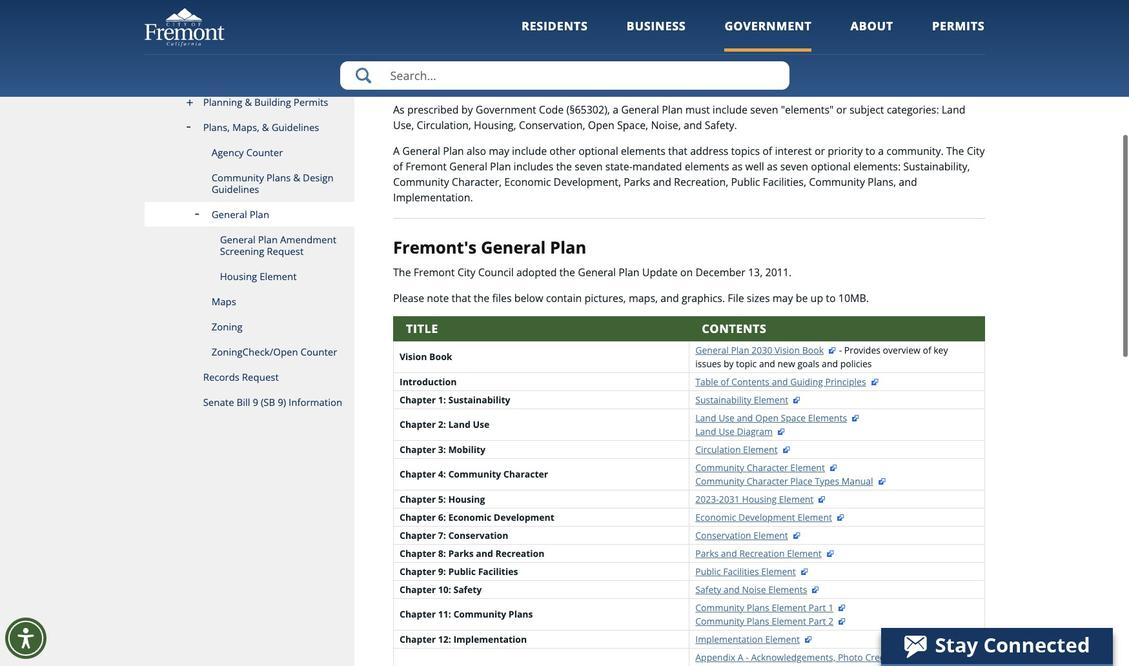 Task type: describe. For each thing, give the bounding box(es) containing it.
pictures,
[[585, 291, 626, 305]]

2023-
[[696, 493, 719, 506]]

elements:
[[854, 160, 901, 174]]

6:
[[438, 511, 446, 524]]

of down issues
[[721, 376, 730, 388]]

overview
[[883, 344, 921, 356]]

0 horizontal spatial housing
[[220, 270, 257, 283]]

general plan amendment screening request
[[220, 233, 337, 258]]

1 horizontal spatial government
[[725, 18, 812, 34]]

building
[[255, 96, 291, 109]]

11:
[[438, 609, 451, 621]]

safety.
[[705, 118, 737, 132]]

0 horizontal spatial public
[[449, 566, 476, 578]]

table of contents and guiding principles
[[696, 376, 867, 388]]

as inside a general plan has been described as the constitution for a city's development. it is the foundation upon which all development decisions are based and sets priorities and goals for the future.
[[564, 61, 574, 76]]

plans up implementation element link
[[747, 615, 770, 628]]

0 horizontal spatial parks
[[449, 548, 474, 560]]

general down also
[[450, 160, 488, 174]]

economic development element link
[[696, 511, 846, 524]]

credits,
[[866, 652, 898, 664]]

community plans element part 1 community plans element part 2
[[696, 602, 834, 628]]

government inside as prescribed by government code (§65302), a general plan must include seven "elements" or subject categories: land use, circulation, housing, conservation, open space, noise, and safety.
[[476, 103, 537, 117]]

contain
[[546, 291, 582, 305]]

land inside as prescribed by government code (§65302), a general plan must include seven "elements" or subject categories: land use, circulation, housing, conservation, open space, noise, and safety.
[[942, 103, 966, 117]]

as
[[393, 103, 405, 117]]

(sb
[[261, 396, 275, 409]]

1 horizontal spatial book
[[803, 344, 824, 356]]

plan down community plans & design guidelines link
[[250, 208, 269, 221]]

the inside the a general plan also may include other optional elements that address topics of interest or priority to a community. the city of fremont general plan includes the seven state-mandated elements as well as seven optional elements: sustainability, community character, economic development, parks and recreation, public facilities, community plans, and implementation.
[[556, 160, 572, 174]]

counter for agency counter
[[246, 146, 283, 159]]

housing element
[[220, 270, 297, 283]]

matrix
[[846, 665, 873, 667]]

plans, inside the a general plan also may include other optional elements that address topics of interest or priority to a community. the city of fremont general plan includes the seven state-mandated elements as well as seven optional elements: sustainability, community character, economic development, parks and recreation, public facilities, community plans, and implementation.
[[868, 175, 897, 189]]

a general plan has been described as the constitution for a city's development. it is the foundation upon which all development decisions are based and sets priorities and goals for the future.
[[393, 61, 940, 91]]

community down priority
[[809, 175, 865, 189]]

circulation,
[[417, 118, 471, 132]]

housing for 2023-2031 housing element
[[742, 493, 777, 506]]

chapter 4:             community character
[[400, 468, 548, 481]]

maps
[[212, 295, 236, 308]]

seven inside as prescribed by government code (§65302), a general plan must include seven "elements" or subject categories: land use, circulation, housing, conservation, open space, noise, and safety.
[[751, 103, 779, 117]]

or inside the a general plan also may include other optional elements that address topics of interest or priority to a community. the city of fremont general plan includes the seven state-mandated elements as well as seven optional elements: sustainability, community character, economic development, parks and recreation, public facilities, community plans, and implementation.
[[815, 144, 826, 158]]

the up contain
[[560, 265, 576, 279]]

& for maps,
[[262, 121, 269, 134]]

a inside the a general plan also may include other optional elements that address topics of interest or priority to a community. the city of fremont general plan includes the seven state-mandated elements as well as seven optional elements: sustainability, community character, economic development, parks and recreation, public facilities, community plans, and implementation.
[[879, 144, 884, 158]]

0 horizontal spatial seven
[[575, 160, 603, 174]]

bill
[[237, 396, 250, 409]]

"elements"
[[781, 103, 834, 117]]

and down conservation element
[[721, 548, 738, 560]]

foundation
[[814, 61, 867, 76]]

plans down safety and noise elements link
[[747, 602, 770, 614]]

of inside the appendix a - acknowledgements, photo credits, table of amendments, and implementation matrix
[[926, 652, 934, 664]]

plan up the please note that the files below contain pictures, maps, and graphics. file sizes may be up to 10mb.
[[619, 265, 640, 279]]

manual
[[842, 475, 874, 487]]

1 development from the left
[[494, 511, 555, 524]]

2 horizontal spatial parks
[[696, 548, 719, 560]]

0 horizontal spatial book
[[430, 351, 453, 363]]

community plans element part 1 link
[[696, 602, 847, 614]]

agency counter
[[212, 146, 283, 159]]

1 vertical spatial permits
[[294, 96, 328, 109]]

general inside general plan amendment screening request
[[220, 233, 256, 246]]

december
[[696, 265, 746, 279]]

1 horizontal spatial vision
[[775, 344, 800, 356]]

senate bill 9 (sb 9) information
[[203, 396, 342, 409]]

to for a
[[866, 144, 876, 158]]

chapter for chapter 2: land use
[[400, 419, 436, 431]]

2 safety from the left
[[696, 584, 722, 596]]

1 vertical spatial city
[[458, 265, 476, 279]]

the left files
[[474, 291, 490, 305]]

0 horizontal spatial optional
[[579, 144, 619, 158]]

12:
[[438, 633, 451, 646]]

1:
[[438, 394, 446, 406]]

chapter for chapter 8: parks and recreation
[[400, 548, 436, 560]]

community plans & design guidelines
[[212, 171, 334, 196]]

plans, maps, & guidelines link
[[144, 115, 355, 140]]

2 horizontal spatial as
[[767, 160, 778, 174]]

2 sustainability from the left
[[696, 394, 752, 406]]

fremont inside the a general plan also may include other optional elements that address topics of interest or priority to a community. the city of fremont general plan includes the seven state-mandated elements as well as seven optional elements: sustainability, community character, economic development, parks and recreation, public facilities, community plans, and implementation.
[[406, 160, 447, 174]]

plan left also
[[443, 144, 464, 158]]

9:
[[438, 566, 446, 578]]

up
[[811, 291, 824, 305]]

community.
[[887, 144, 944, 158]]

community down safety and noise elements
[[696, 602, 745, 614]]

0 vertical spatial contents
[[702, 321, 767, 336]]

open inside as prescribed by government code (§65302), a general plan must include seven "elements" or subject categories: land use, circulation, housing, conservation, open space, noise, and safety.
[[588, 118, 615, 132]]

0 horizontal spatial vision
[[400, 351, 427, 363]]

general inside a general plan has been described as the constitution for a city's development. it is the foundation upon which all development decisions are based and sets priorities and goals for the future.
[[403, 61, 441, 76]]

0 horizontal spatial implementation
[[454, 633, 527, 646]]

1 horizontal spatial public
[[696, 566, 721, 578]]

a general plan also may include other optional elements that address topics of interest or priority to a community. the city of fremont general plan includes the seven state-mandated elements as well as seven optional elements: sustainability, community character, economic development, parks and recreation, public facilities, community plans, and implementation.
[[393, 144, 985, 205]]

zoningcheck/open counter
[[212, 346, 337, 358]]

be
[[796, 291, 808, 305]]

2 horizontal spatial economic
[[696, 511, 737, 524]]

1 vertical spatial elements
[[769, 584, 808, 596]]

a inside as prescribed by government code (§65302), a general plan must include seven "elements" or subject categories: land use, circulation, housing, conservation, open space, noise, and safety.
[[613, 103, 619, 117]]

general plan amendment screening request link
[[144, 227, 355, 264]]

general up issues
[[696, 344, 729, 356]]

plan up character,
[[490, 160, 511, 174]]

general plan
[[212, 208, 269, 221]]

general down community plans & design guidelines link
[[212, 208, 247, 221]]

and left noise
[[724, 584, 740, 596]]

community up implementation.
[[393, 175, 449, 189]]

general up pictures,
[[578, 265, 616, 279]]

council
[[478, 265, 514, 279]]

records request link
[[144, 365, 355, 390]]

the down development.
[[712, 77, 728, 91]]

1 horizontal spatial permits
[[933, 18, 985, 34]]

chapter for chapter 11: community plans
[[400, 609, 436, 621]]

1 horizontal spatial may
[[773, 291, 794, 305]]

0 horizontal spatial table
[[696, 376, 719, 388]]

and inside as prescribed by government code (§65302), a general plan must include seven "elements" or subject categories: land use, circulation, housing, conservation, open space, noise, and safety.
[[684, 118, 702, 132]]

development.
[[707, 61, 773, 76]]

0 vertical spatial elements
[[621, 144, 666, 158]]

includes
[[514, 160, 554, 174]]

1 vertical spatial elements
[[685, 160, 730, 174]]

subject
[[850, 103, 885, 117]]

provides
[[845, 344, 881, 356]]

general plan 2030 vision book link
[[696, 344, 837, 356]]

chapter 5: housing
[[400, 493, 485, 506]]

land use and open space elements link
[[696, 412, 860, 424]]

to for 10mb.
[[826, 291, 836, 305]]

8:
[[438, 548, 446, 560]]

design
[[303, 171, 334, 184]]

and down community.
[[899, 175, 918, 189]]

2030
[[752, 344, 773, 356]]

policies
[[841, 358, 872, 370]]

plan up the fremont city council adopted the general plan update on december 13, 2011.
[[550, 236, 587, 259]]

1 horizontal spatial as
[[732, 160, 743, 174]]

community plans & design guidelines link
[[144, 165, 355, 202]]

of down the use,
[[393, 160, 403, 174]]

is
[[785, 61, 793, 76]]

chapter for chapter 1: sustainability
[[400, 394, 436, 406]]

the fremont city council adopted the general plan update on december 13, 2011.
[[393, 265, 792, 279]]

planning
[[203, 96, 242, 109]]

types
[[815, 475, 840, 487]]

a inside a general plan has been described as the constitution for a city's development. it is the foundation upon which all development decisions are based and sets priorities and goals for the future.
[[672, 61, 678, 76]]

city's
[[681, 61, 704, 76]]

update
[[643, 265, 678, 279]]

1 horizontal spatial for
[[695, 77, 709, 91]]

diagram
[[737, 425, 773, 438]]

0 horizontal spatial economic
[[449, 511, 492, 524]]

community character element community character place types manual
[[696, 462, 874, 487]]

business link
[[627, 18, 686, 51]]

1 vertical spatial request
[[242, 371, 279, 384]]

0 vertical spatial plans,
[[203, 121, 230, 134]]

of up well
[[763, 144, 773, 158]]

of inside - provides overview of key issues by topic and new goals and policies
[[923, 344, 932, 356]]

land use diagram link
[[696, 425, 786, 438]]

and inside the appendix a - acknowledgements, photo credits, table of amendments, and implementation matrix
[[757, 665, 773, 667]]

and down general plan 2030 vision book link
[[760, 358, 776, 370]]

and right maps, at the right
[[661, 291, 679, 305]]

table inside the appendix a - acknowledgements, photo credits, table of amendments, and implementation matrix
[[900, 652, 923, 664]]

information
[[289, 396, 342, 409]]

1 vertical spatial that
[[452, 291, 471, 305]]

chapter 1: sustainability
[[400, 394, 511, 406]]

chapter for chapter 4:             community character
[[400, 468, 436, 481]]

safety and noise elements
[[696, 584, 808, 596]]

include inside the a general plan also may include other optional elements that address topics of interest or priority to a community. the city of fremont general plan includes the seven state-mandated elements as well as seven optional elements: sustainability, community character, economic development, parks and recreation, public facilities, community plans, and implementation.
[[512, 144, 547, 158]]

fremont's general plan
[[393, 236, 587, 259]]

include inside as prescribed by government code (§65302), a general plan must include seven "elements" or subject categories: land use, circulation, housing, conservation, open space, noise, and safety.
[[713, 103, 748, 117]]

public inside the a general plan also may include other optional elements that address topics of interest or priority to a community. the city of fremont general plan includes the seven state-mandated elements as well as seven optional elements: sustainability, community character, economic development, parks and recreation, public facilities, community plans, and implementation.
[[732, 175, 761, 189]]

& for plans
[[293, 171, 300, 184]]

use up mobility
[[473, 419, 490, 431]]

appendix a - acknowledgements, photo credits, table of amendments, and implementation matrix
[[696, 652, 934, 667]]

a for a general plan has been described as the constitution for a city's development. it is the foundation upon which all development decisions are based and sets priorities and goals for the future.
[[393, 61, 400, 76]]

character,
[[452, 175, 502, 189]]

the up sets
[[577, 61, 593, 76]]

community up chapter 12: implementation
[[454, 609, 507, 621]]

recreation,
[[674, 175, 729, 189]]

must
[[686, 103, 710, 117]]

10mb.
[[839, 291, 869, 305]]

1 part from the top
[[809, 602, 826, 614]]

categories:
[[887, 103, 940, 117]]

general plan 2030 vision book
[[696, 344, 824, 356]]

plan inside as prescribed by government code (§65302), a general plan must include seven "elements" or subject categories: land use, circulation, housing, conservation, open space, noise, and safety.
[[662, 103, 683, 117]]

other
[[550, 144, 576, 158]]



Task type: locate. For each thing, give the bounding box(es) containing it.
chapter for chapter 9: public facilities
[[400, 566, 436, 578]]

1 vertical spatial include
[[512, 144, 547, 158]]

plans inside community plans & design guidelines
[[267, 171, 291, 184]]

0 horizontal spatial recreation
[[496, 548, 545, 560]]

0 vertical spatial permits
[[933, 18, 985, 34]]

1 vertical spatial goals
[[798, 358, 820, 370]]

government link
[[725, 18, 812, 51]]

acknowledgements,
[[751, 652, 836, 664]]

by inside as prescribed by government code (§65302), a general plan must include seven "elements" or subject categories: land use, circulation, housing, conservation, open space, noise, and safety.
[[462, 103, 473, 117]]

1 facilities from the left
[[478, 566, 518, 578]]

and left sets
[[557, 77, 576, 91]]

0 horizontal spatial development
[[494, 511, 555, 524]]

1 vertical spatial table
[[900, 652, 923, 664]]

senate
[[203, 396, 234, 409]]

the up sustainability,
[[947, 144, 965, 158]]

plan up topic
[[731, 344, 750, 356]]

& inside community plans & design guidelines
[[293, 171, 300, 184]]

conservation element link
[[696, 529, 802, 542]]

1 horizontal spatial the
[[947, 144, 965, 158]]

amendment
[[280, 233, 337, 246]]

10 chapter from the top
[[400, 584, 436, 596]]

1 vertical spatial for
[[695, 77, 709, 91]]

chapter for chapter 7: conservation
[[400, 529, 436, 542]]

1 horizontal spatial to
[[866, 144, 876, 158]]

1 vertical spatial plans,
[[868, 175, 897, 189]]

optional
[[579, 144, 619, 158], [811, 160, 851, 174]]

general
[[403, 61, 441, 76], [622, 103, 660, 117], [403, 144, 441, 158], [450, 160, 488, 174], [212, 208, 247, 221], [220, 233, 256, 246], [481, 236, 546, 259], [578, 265, 616, 279], [696, 344, 729, 356]]

1 vertical spatial contents
[[732, 376, 770, 388]]

seven
[[751, 103, 779, 117], [575, 160, 603, 174], [781, 160, 809, 174]]

chapter 12: implementation
[[400, 633, 527, 646]]

(§65302),
[[567, 103, 610, 117]]

2 part from the top
[[809, 615, 826, 628]]

future.
[[730, 77, 763, 91]]

parks down state-
[[624, 175, 651, 189]]

may inside the a general plan also may include other optional elements that address topics of interest or priority to a community. the city of fremont general plan includes the seven state-mandated elements as well as seven optional elements: sustainability, community character, economic development, parks and recreation, public facilities, community plans, and implementation.
[[489, 144, 510, 158]]

upon
[[870, 61, 895, 76]]

to right up
[[826, 291, 836, 305]]

priorities
[[600, 77, 644, 91]]

community inside community plans & design guidelines
[[212, 171, 264, 184]]

conservation down chapter 6:             economic development
[[449, 529, 509, 542]]

open inside land use and open space elements land use diagram
[[756, 412, 779, 424]]

chapter for chapter 10: safety
[[400, 584, 436, 596]]

a up development
[[393, 61, 400, 76]]

economic inside the a general plan also may include other optional elements that address topics of interest or priority to a community. the city of fremont general plan includes the seven state-mandated elements as well as seven optional elements: sustainability, community character, economic development, parks and recreation, public facilities, community plans, and implementation.
[[505, 175, 551, 189]]

0 vertical spatial fremont
[[406, 160, 447, 174]]

that inside the a general plan also may include other optional elements that address topics of interest or priority to a community. the city of fremont general plan includes the seven state-mandated elements as well as seven optional elements: sustainability, community character, economic development, parks and recreation, public facilities, community plans, and implementation.
[[668, 144, 688, 158]]

use
[[719, 412, 735, 424], [473, 419, 490, 431], [719, 425, 735, 438]]

guidelines inside community plans & design guidelines
[[212, 183, 259, 196]]

0 vertical spatial government
[[725, 18, 812, 34]]

fremont down fremont's
[[414, 265, 455, 279]]

city
[[967, 144, 985, 158], [458, 265, 476, 279]]

chapter left 8:
[[400, 548, 436, 560]]

Search text field
[[340, 61, 790, 90]]

0 horizontal spatial facilities
[[478, 566, 518, 578]]

community up implementation element on the bottom of page
[[696, 615, 745, 628]]

5 chapter from the top
[[400, 493, 436, 506]]

a for a general plan also may include other optional elements that address topics of interest or priority to a community. the city of fremont general plan includes the seven state-mandated elements as well as seven optional elements: sustainability, community character, economic development, parks and recreation, public facilities, community plans, and implementation.
[[393, 144, 400, 158]]

10:
[[438, 584, 451, 596]]

0 vertical spatial guidelines
[[272, 121, 319, 134]]

sets
[[578, 77, 598, 91]]

a inside the appendix a - acknowledgements, photo credits, table of amendments, and implementation matrix
[[738, 652, 744, 664]]

request inside general plan amendment screening request
[[267, 245, 304, 258]]

counter inside zoningcheck/open counter link
[[301, 346, 337, 358]]

0 horizontal spatial by
[[462, 103, 473, 117]]

parks inside the a general plan also may include other optional elements that address topics of interest or priority to a community. the city of fremont general plan includes the seven state-mandated elements as well as seven optional elements: sustainability, community character, economic development, parks and recreation, public facilities, community plans, and implementation.
[[624, 175, 651, 189]]

chapter for chapter 5: housing
[[400, 493, 436, 506]]

a left city's
[[672, 61, 678, 76]]

and up principles
[[822, 358, 838, 370]]

chapter for chapter 12: implementation
[[400, 633, 436, 646]]

0 horizontal spatial goals
[[667, 77, 693, 91]]

1 horizontal spatial sustainability
[[696, 394, 752, 406]]

9 chapter from the top
[[400, 566, 436, 578]]

0 vertical spatial a
[[393, 61, 400, 76]]

1 horizontal spatial optional
[[811, 160, 851, 174]]

for left city's
[[656, 61, 670, 76]]

1 vertical spatial open
[[756, 412, 779, 424]]

residents link
[[522, 18, 588, 51]]

2 horizontal spatial implementation
[[776, 665, 843, 667]]

as prescribed by government code (§65302), a general plan must include seven "elements" or subject categories: land use, circulation, housing, conservation, open space, noise, and safety.
[[393, 103, 966, 132]]

counter inside the agency counter link
[[246, 146, 283, 159]]

state-
[[606, 160, 633, 174]]

book
[[803, 344, 824, 356], [430, 351, 453, 363]]

implementation up appendix
[[696, 633, 763, 646]]

below
[[515, 291, 544, 305]]

chapter left '6:'
[[400, 511, 436, 524]]

please
[[393, 291, 424, 305]]

1 vertical spatial a
[[393, 144, 400, 158]]

0 vertical spatial include
[[713, 103, 748, 117]]

use up land use diagram link
[[719, 412, 735, 424]]

1 vertical spatial optional
[[811, 160, 851, 174]]

and
[[557, 77, 576, 91], [646, 77, 665, 91], [684, 118, 702, 132], [653, 175, 672, 189], [899, 175, 918, 189], [661, 291, 679, 305], [760, 358, 776, 370], [822, 358, 838, 370], [772, 376, 788, 388], [737, 412, 753, 424], [476, 548, 493, 560], [721, 548, 738, 560], [724, 584, 740, 596], [757, 665, 773, 667]]

implementation down acknowledgements,
[[776, 665, 843, 667]]

part
[[809, 602, 826, 614], [809, 615, 826, 628]]

1 horizontal spatial that
[[668, 144, 688, 158]]

may left be
[[773, 291, 794, 305]]

by left topic
[[724, 358, 734, 370]]

general up development
[[403, 61, 441, 76]]

1 horizontal spatial guidelines
[[272, 121, 319, 134]]

0 horizontal spatial guidelines
[[212, 183, 259, 196]]

0 vertical spatial table
[[696, 376, 719, 388]]

permits
[[933, 18, 985, 34], [294, 96, 328, 109]]

graphics.
[[682, 291, 726, 305]]

and up chapter 9: public facilities
[[476, 548, 493, 560]]

1 horizontal spatial implementation
[[696, 633, 763, 646]]

book up introduction
[[430, 351, 453, 363]]

2 recreation from the left
[[740, 548, 785, 560]]

a inside the a general plan also may include other optional elements that address topics of interest or priority to a community. the city of fremont general plan includes the seven state-mandated elements as well as seven optional elements: sustainability, community character, economic development, parks and recreation, public facilities, community plans, and implementation.
[[393, 144, 400, 158]]

zoningcheck/open counter link
[[144, 340, 355, 365]]

chapter 10: safety
[[400, 584, 482, 596]]

been
[[487, 61, 511, 76]]

1 horizontal spatial goals
[[798, 358, 820, 370]]

mobility
[[449, 444, 486, 456]]

1 conservation from the left
[[449, 529, 509, 542]]

use up circulation
[[719, 425, 735, 438]]

2 vertical spatial &
[[293, 171, 300, 184]]

chapter 2: land use
[[400, 419, 490, 431]]

1 vertical spatial counter
[[301, 346, 337, 358]]

2:
[[438, 419, 446, 431]]

2 horizontal spatial public
[[732, 175, 761, 189]]

a inside a general plan has been described as the constitution for a city's development. it is the foundation upon which all development decisions are based and sets priorities and goals for the future.
[[393, 61, 400, 76]]

2 horizontal spatial housing
[[742, 493, 777, 506]]

general inside as prescribed by government code (§65302), a general plan must include seven "elements" or subject categories: land use, circulation, housing, conservation, open space, noise, and safety.
[[622, 103, 660, 117]]

implementation element link
[[696, 633, 813, 646]]

vision up new
[[775, 344, 800, 356]]

0 vertical spatial counter
[[246, 146, 283, 159]]

plans up chapter 12: implementation
[[509, 609, 533, 621]]

and down must
[[684, 118, 702, 132]]

adopted
[[517, 265, 557, 279]]

include up the safety.
[[713, 103, 748, 117]]

1 vertical spatial -
[[746, 652, 749, 664]]

permits right building
[[294, 96, 328, 109]]

12 chapter from the top
[[400, 633, 436, 646]]

parks up chapter 9: public facilities
[[449, 548, 474, 560]]

appendix a - acknowledgements, photo credits, table of amendments, and implementation matrix link
[[696, 652, 934, 667]]

and down "mandated"
[[653, 175, 672, 189]]

2 chapter from the top
[[400, 419, 436, 431]]

a up elements:
[[879, 144, 884, 158]]

2 horizontal spatial a
[[879, 144, 884, 158]]

general down the use,
[[403, 144, 441, 158]]

community down circulation
[[696, 462, 745, 474]]

1 recreation from the left
[[496, 548, 545, 560]]

- provides overview of key issues by topic and new goals and policies
[[696, 344, 949, 370]]

counter for zoningcheck/open counter
[[301, 346, 337, 358]]

optional up state-
[[579, 144, 619, 158]]

city inside the a general plan also may include other optional elements that address topics of interest or priority to a community. the city of fremont general plan includes the seven state-mandated elements as well as seven optional elements: sustainability, community character, economic development, parks and recreation, public facilities, community plans, and implementation.
[[967, 144, 985, 158]]

or left subject
[[837, 103, 847, 117]]

about
[[851, 18, 894, 34]]

community character place types manual link
[[696, 475, 887, 487]]

by up "circulation,"
[[462, 103, 473, 117]]

11 chapter from the top
[[400, 609, 436, 621]]

0 horizontal spatial conservation
[[449, 529, 509, 542]]

table of contents and guiding principles link
[[696, 376, 880, 388]]

introduction
[[400, 376, 457, 388]]

guidelines down building
[[272, 121, 319, 134]]

chapter left 12:
[[400, 633, 436, 646]]

a up space,
[[613, 103, 619, 117]]

0 horizontal spatial open
[[588, 118, 615, 132]]

1 vertical spatial part
[[809, 615, 826, 628]]

1 horizontal spatial facilities
[[724, 566, 759, 578]]

2 facilities from the left
[[724, 566, 759, 578]]

1 horizontal spatial or
[[837, 103, 847, 117]]

the right is
[[795, 61, 811, 76]]

and inside land use and open space elements land use diagram
[[737, 412, 753, 424]]

0 vertical spatial to
[[866, 144, 876, 158]]

0 vertical spatial open
[[588, 118, 615, 132]]

the inside the a general plan also may include other optional elements that address topics of interest or priority to a community. the city of fremont general plan includes the seven state-mandated elements as well as seven optional elements: sustainability, community character, economic development, parks and recreation, public facilities, community plans, and implementation.
[[947, 144, 965, 158]]

2
[[829, 615, 834, 628]]

1 safety from the left
[[454, 584, 482, 596]]

plans, down planning
[[203, 121, 230, 134]]

plans down the agency counter link
[[267, 171, 291, 184]]

0 vertical spatial that
[[668, 144, 688, 158]]

1 horizontal spatial elements
[[685, 160, 730, 174]]

& left building
[[245, 96, 252, 109]]

housing up economic development element
[[742, 493, 777, 506]]

conservation down 2031
[[696, 529, 752, 542]]

1 horizontal spatial plans,
[[868, 175, 897, 189]]

to inside the a general plan also may include other optional elements that address topics of interest or priority to a community. the city of fremont general plan includes the seven state-mandated elements as well as seven optional elements: sustainability, community character, economic development, parks and recreation, public facilities, community plans, and implementation.
[[866, 144, 876, 158]]

7 chapter from the top
[[400, 529, 436, 542]]

vision
[[775, 344, 800, 356], [400, 351, 427, 363]]

2 horizontal spatial &
[[293, 171, 300, 184]]

6 chapter from the top
[[400, 511, 436, 524]]

maps link
[[144, 289, 355, 315]]

public facilities element
[[696, 566, 796, 578]]

economic down 2023-
[[696, 511, 737, 524]]

0 horizontal spatial plans,
[[203, 121, 230, 134]]

new
[[778, 358, 796, 370]]

economic down includes
[[505, 175, 551, 189]]

general up 'council'
[[481, 236, 546, 259]]

0 vertical spatial optional
[[579, 144, 619, 158]]

parks
[[624, 175, 651, 189], [449, 548, 474, 560], [696, 548, 719, 560]]

guiding
[[791, 376, 823, 388]]

2 vertical spatial a
[[738, 652, 744, 664]]

2 conservation from the left
[[696, 529, 752, 542]]

housing element link
[[144, 264, 355, 289]]

open up the diagram
[[756, 412, 779, 424]]

plan left has
[[443, 61, 464, 76]]

1 horizontal spatial counter
[[301, 346, 337, 358]]

files
[[493, 291, 512, 305]]

records request
[[203, 371, 279, 384]]

plans
[[267, 171, 291, 184], [747, 602, 770, 614], [509, 609, 533, 621], [747, 615, 770, 628]]

chapter 6:             economic development
[[400, 511, 555, 524]]

as left well
[[732, 160, 743, 174]]

public down well
[[732, 175, 761, 189]]

agency
[[212, 146, 244, 159]]

counter up information
[[301, 346, 337, 358]]

guidelines up the general plan
[[212, 183, 259, 196]]

community up 2031
[[696, 475, 745, 487]]

0 horizontal spatial &
[[245, 96, 252, 109]]

1 vertical spatial or
[[815, 144, 826, 158]]

public right 9:
[[449, 566, 476, 578]]

1 horizontal spatial housing
[[449, 493, 485, 506]]

1 horizontal spatial development
[[739, 511, 796, 524]]

2 development from the left
[[739, 511, 796, 524]]

or inside as prescribed by government code (§65302), a general plan must include seven "elements" or subject categories: land use, circulation, housing, conservation, open space, noise, and safety.
[[837, 103, 847, 117]]

1 vertical spatial &
[[262, 121, 269, 134]]

general plan image
[[393, 0, 985, 37]]

0 horizontal spatial -
[[746, 652, 749, 664]]

seven down interest
[[781, 160, 809, 174]]

1 vertical spatial the
[[393, 265, 411, 279]]

1 sustainability from the left
[[449, 394, 511, 406]]

1 chapter from the top
[[400, 394, 436, 406]]

and down new
[[772, 376, 788, 388]]

business
[[627, 18, 686, 34]]

table down issues
[[696, 376, 719, 388]]

appendix
[[696, 652, 736, 664]]

facilities down chapter 8: parks and recreation
[[478, 566, 518, 578]]

4 chapter from the top
[[400, 468, 436, 481]]

use,
[[393, 118, 414, 132]]

maps,
[[232, 121, 260, 134]]

goals inside a general plan has been described as the constitution for a city's development. it is the foundation upon which all development decisions are based and sets priorities and goals for the future.
[[667, 77, 693, 91]]

sustainability,
[[904, 160, 971, 174]]

title
[[406, 321, 438, 336]]

0 horizontal spatial elements
[[769, 584, 808, 596]]

prescribed
[[408, 103, 459, 117]]

chapter left 11: at bottom left
[[400, 609, 436, 621]]

0 vertical spatial for
[[656, 61, 670, 76]]

- inside - provides overview of key issues by topic and new goals and policies
[[839, 344, 842, 356]]

residents
[[522, 18, 588, 34]]

government
[[725, 18, 812, 34], [476, 103, 537, 117]]

for
[[656, 61, 670, 76], [695, 77, 709, 91]]

table right credits,
[[900, 652, 923, 664]]

8 chapter from the top
[[400, 548, 436, 560]]

request up housing element
[[267, 245, 304, 258]]

goals inside - provides overview of key issues by topic and new goals and policies
[[798, 358, 820, 370]]

chapter left 9:
[[400, 566, 436, 578]]

chapter for chapter 6:             economic development
[[400, 511, 436, 524]]

1 vertical spatial government
[[476, 103, 537, 117]]

2011.
[[766, 265, 792, 279]]

0 vertical spatial may
[[489, 144, 510, 158]]

implementation inside the appendix a - acknowledgements, photo credits, table of amendments, and implementation matrix
[[776, 665, 843, 667]]

contents
[[702, 321, 767, 336], [732, 376, 770, 388]]

include
[[713, 103, 748, 117], [512, 144, 547, 158]]

1 horizontal spatial include
[[713, 103, 748, 117]]

and right the priorities
[[646, 77, 665, 91]]

housing for chapter 5: housing
[[449, 493, 485, 506]]

0 horizontal spatial government
[[476, 103, 537, 117]]

elements
[[621, 144, 666, 158], [685, 160, 730, 174]]

sustainability up land use diagram link
[[696, 394, 752, 406]]

facilities,
[[763, 175, 807, 189]]

city up sustainability,
[[967, 144, 985, 158]]

public
[[732, 175, 761, 189], [449, 566, 476, 578], [696, 566, 721, 578]]

goals up the guiding
[[798, 358, 820, 370]]

4:
[[438, 468, 446, 481]]

may right also
[[489, 144, 510, 158]]

screening
[[220, 245, 264, 258]]

book up the guiding
[[803, 344, 824, 356]]

government up it
[[725, 18, 812, 34]]

2031
[[719, 493, 740, 506]]

0 vertical spatial -
[[839, 344, 842, 356]]

character
[[747, 462, 789, 474], [504, 468, 548, 481], [747, 475, 789, 487]]

0 vertical spatial or
[[837, 103, 847, 117]]

0 horizontal spatial that
[[452, 291, 471, 305]]

are
[[507, 77, 523, 91]]

part left 2
[[809, 615, 826, 628]]

0 horizontal spatial include
[[512, 144, 547, 158]]

0 vertical spatial the
[[947, 144, 965, 158]]

government up housing, at the left of the page
[[476, 103, 537, 117]]

seven down future.
[[751, 103, 779, 117]]

0 horizontal spatial or
[[815, 144, 826, 158]]

1 vertical spatial to
[[826, 291, 836, 305]]

may
[[489, 144, 510, 158], [773, 291, 794, 305]]

noise,
[[651, 118, 681, 132]]

chapter down introduction
[[400, 394, 436, 406]]

element inside community character element community character place types manual
[[791, 462, 825, 474]]

community down mobility
[[449, 468, 501, 481]]

space,
[[618, 118, 649, 132]]

stay connected image
[[882, 628, 1112, 665]]

economic development element
[[696, 511, 833, 524]]

by inside - provides overview of key issues by topic and new goals and policies
[[724, 358, 734, 370]]

elements right the "space"
[[809, 412, 848, 424]]

sustainability element
[[696, 394, 789, 406]]

- inside the appendix a - acknowledgements, photo credits, table of amendments, and implementation matrix
[[746, 652, 749, 664]]

general up space,
[[622, 103, 660, 117]]

chapter left 7:
[[400, 529, 436, 542]]

recreation up public facilities element link
[[740, 548, 785, 560]]

chapter for chapter 3: mobility
[[400, 444, 436, 456]]

open down (§65302),
[[588, 118, 615, 132]]

0 vertical spatial part
[[809, 602, 826, 614]]

chapter left 3:
[[400, 444, 436, 456]]

part left 1
[[809, 602, 826, 614]]

implementation.
[[393, 191, 473, 205]]

1 vertical spatial fremont
[[414, 265, 455, 279]]

0 vertical spatial &
[[245, 96, 252, 109]]

as
[[564, 61, 574, 76], [732, 160, 743, 174], [767, 160, 778, 174]]

zoningcheck/open
[[212, 346, 298, 358]]

0 horizontal spatial the
[[393, 265, 411, 279]]

1 vertical spatial by
[[724, 358, 734, 370]]

chapter left 2:
[[400, 419, 436, 431]]

chapter left 10: on the left of the page
[[400, 584, 436, 596]]

0 horizontal spatial permits
[[294, 96, 328, 109]]

community plans element part 2 link
[[696, 615, 847, 628]]

elements inside land use and open space elements land use diagram
[[809, 412, 848, 424]]

2 horizontal spatial seven
[[781, 160, 809, 174]]

plan inside a general plan has been described as the constitution for a city's development. it is the foundation upon which all development decisions are based and sets priorities and goals for the future.
[[443, 61, 464, 76]]

0 horizontal spatial elements
[[621, 144, 666, 158]]

3 chapter from the top
[[400, 444, 436, 456]]

plan inside general plan amendment screening request
[[258, 233, 278, 246]]

1 horizontal spatial a
[[672, 61, 678, 76]]

conservation,
[[519, 118, 586, 132]]

1 horizontal spatial city
[[967, 144, 985, 158]]

described
[[514, 61, 561, 76]]



Task type: vqa. For each thing, say whether or not it's contained in the screenshot.
'Counter' in the the Agency Counter "link"
yes



